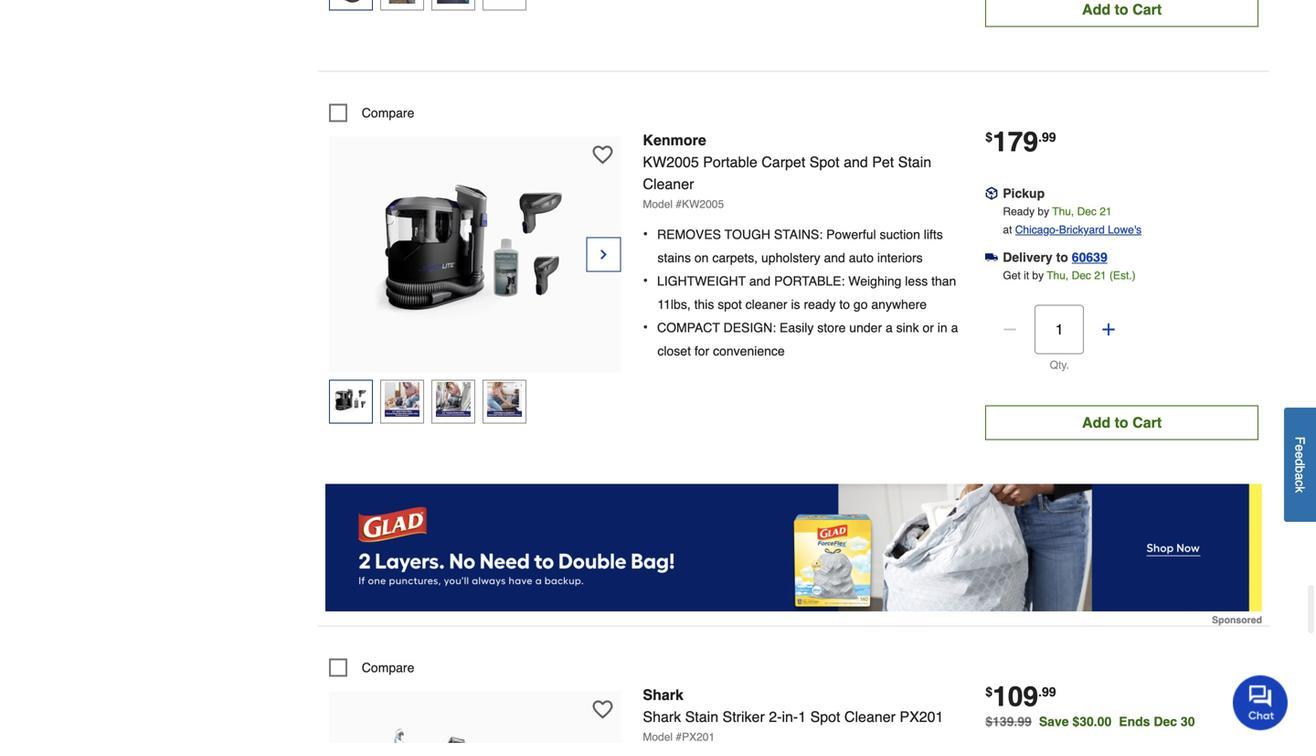 Task type: vqa. For each thing, say whether or not it's contained in the screenshot.
Compare within 5014485857 ELEMENT
yes



Task type: locate. For each thing, give the bounding box(es) containing it.
and left pet
[[844, 153, 868, 170]]

0 vertical spatial by
[[1038, 205, 1049, 218]]

0 vertical spatial and
[[844, 153, 868, 170]]

e up b
[[1293, 451, 1307, 459]]

pickup
[[1003, 186, 1045, 201]]

1 add to cart button from the top
[[985, 0, 1259, 27]]

.99
[[1038, 130, 1056, 144], [1038, 684, 1056, 699]]

$
[[985, 130, 993, 144], [985, 684, 993, 699]]

$ 109 .99
[[985, 681, 1056, 712]]

stains
[[658, 250, 691, 265]]

.99 up save
[[1038, 684, 1056, 699]]

• left compact
[[643, 318, 648, 335]]

3 • from the top
[[643, 318, 648, 335]]

0 vertical spatial add
[[1082, 1, 1111, 18]]

portable:
[[774, 274, 845, 288]]

a right in
[[951, 320, 958, 335]]

upholstery
[[761, 250, 820, 265]]

get
[[1003, 269, 1021, 282]]

$ up "pickup" icon at the right top
[[985, 130, 993, 144]]

0 vertical spatial add to cart
[[1082, 1, 1162, 18]]

suction
[[880, 227, 920, 242]]

a inside button
[[1293, 473, 1307, 480]]

• removes tough stains: powerful suction lifts stains on carpets, upholstery and auto interiors • lightweight and portable: weighing less than 11lbs, this spot cleaner is ready to go anywhere • compact design: easily store under a sink or in a closet for convenience
[[643, 225, 958, 358]]

1 horizontal spatial stain
[[898, 153, 931, 170]]

0 vertical spatial .99
[[1038, 130, 1056, 144]]

chicago-brickyard lowe's button
[[1015, 221, 1142, 239]]

to
[[1115, 1, 1128, 18], [1056, 250, 1068, 264], [839, 297, 850, 312], [1115, 414, 1128, 431]]

cleaner inside 'shark shark stain striker 2-in-1 spot cleaner px201'
[[844, 708, 896, 725]]

1 vertical spatial spot
[[810, 708, 840, 725]]

thumbnail image
[[333, 0, 368, 4], [385, 0, 419, 4], [436, 0, 471, 4], [487, 0, 522, 4], [333, 382, 368, 417], [385, 382, 419, 417], [436, 382, 471, 417], [487, 382, 522, 417]]

dec
[[1077, 205, 1097, 218], [1072, 269, 1091, 282], [1154, 714, 1177, 729]]

1 vertical spatial gallery item 0 image
[[374, 700, 575, 743]]

• left lightweight
[[643, 272, 648, 289]]

ready
[[804, 297, 836, 312]]

kw2005 up removes
[[682, 198, 724, 211]]

stain right pet
[[898, 153, 931, 170]]

lightweight
[[657, 274, 746, 288]]

0 vertical spatial spot
[[810, 153, 840, 170]]

add for second add to cart button from the top
[[1082, 414, 1111, 431]]

5014283269 element
[[329, 658, 414, 677]]

e up d
[[1293, 444, 1307, 451]]

1 vertical spatial kw2005
[[682, 198, 724, 211]]

21 up the lowe's
[[1100, 205, 1112, 218]]

by right it
[[1032, 269, 1044, 282]]

delivery
[[1003, 250, 1053, 264]]

1 vertical spatial dec
[[1072, 269, 1091, 282]]

go
[[854, 297, 868, 312]]

0 horizontal spatial stain
[[685, 708, 718, 725]]

cleaner for px201
[[844, 708, 896, 725]]

lifts
[[924, 227, 943, 242]]

1 .99 from the top
[[1038, 130, 1056, 144]]

1 add from the top
[[1082, 1, 1111, 18]]

actual price $179.99 element
[[985, 126, 1056, 158]]

ready
[[1003, 205, 1035, 218]]

21 down 60639
[[1094, 269, 1106, 282]]

dec down 60639 button
[[1072, 269, 1091, 282]]

brickyard
[[1059, 223, 1105, 236]]

to inside the • removes tough stains: powerful suction lifts stains on carpets, upholstery and auto interiors • lightweight and portable: weighing less than 11lbs, this spot cleaner is ready to go anywhere • compact design: easily store under a sink or in a closet for convenience
[[839, 297, 850, 312]]

thu, up chicago-brickyard lowe's button at the right top of the page
[[1052, 205, 1074, 218]]

stain inside kenmore kw2005 portable carpet spot and pet stain cleaner model # kw2005
[[898, 153, 931, 170]]

1 compare from the top
[[362, 105, 414, 120]]

1 vertical spatial cart
[[1133, 414, 1162, 431]]

0 vertical spatial shark
[[643, 686, 684, 703]]

cleaner for model
[[643, 175, 694, 192]]

e
[[1293, 444, 1307, 451], [1293, 451, 1307, 459]]

sink
[[896, 320, 919, 335]]

compare inside 5014485857 element
[[362, 105, 414, 120]]

b
[[1293, 466, 1307, 473]]

0 vertical spatial gallery item 0 image
[[374, 146, 575, 347]]

0 horizontal spatial cleaner
[[643, 175, 694, 192]]

gallery item 0 image
[[374, 146, 575, 347], [374, 700, 575, 743]]

add to cart
[[1082, 1, 1162, 18], [1082, 414, 1162, 431]]

px201
[[900, 708, 944, 725]]

a left sink
[[886, 320, 893, 335]]

1 vertical spatial add
[[1082, 414, 1111, 431]]

spot
[[810, 153, 840, 170], [810, 708, 840, 725]]

1
[[798, 708, 806, 725]]

by up chicago-
[[1038, 205, 1049, 218]]

#
[[676, 198, 682, 211]]

cleaner inside kenmore kw2005 portable carpet spot and pet stain cleaner model # kw2005
[[643, 175, 694, 192]]

advertisement region
[[325, 484, 1262, 626]]

and
[[844, 153, 868, 170], [824, 250, 845, 265], [749, 274, 771, 288]]

0 vertical spatial 21
[[1100, 205, 1112, 218]]

shark shark stain striker 2-in-1 spot cleaner px201
[[643, 686, 944, 725]]

21
[[1100, 205, 1112, 218], [1094, 269, 1106, 282]]

$139.99 save $30.00 ends dec 30
[[985, 714, 1195, 729]]

$ for 109
[[985, 684, 993, 699]]

dec left 30
[[1154, 714, 1177, 729]]

0 vertical spatial add to cart button
[[985, 0, 1259, 27]]

2 heart outline image from the top
[[593, 700, 613, 720]]

f e e d b a c k button
[[1284, 408, 1316, 522]]

heart outline image for 109
[[593, 700, 613, 720]]

(est.)
[[1110, 269, 1136, 282]]

compare inside 5014283269 'element'
[[362, 660, 414, 675]]

0 vertical spatial thu,
[[1052, 205, 1074, 218]]

compare for 179
[[362, 105, 414, 120]]

2 add to cart button from the top
[[985, 405, 1259, 440]]

d
[[1293, 459, 1307, 466]]

2 • from the top
[[643, 272, 648, 289]]

2 vertical spatial dec
[[1154, 714, 1177, 729]]

dec up brickyard
[[1077, 205, 1097, 218]]

tough
[[725, 227, 770, 242]]

1 shark from the top
[[643, 686, 684, 703]]

0 vertical spatial stain
[[898, 153, 931, 170]]

2 .99 from the top
[[1038, 684, 1056, 699]]

1 heart outline image from the top
[[593, 145, 613, 165]]

lowe's
[[1108, 223, 1142, 236]]

1 vertical spatial thu,
[[1047, 269, 1069, 282]]

0 vertical spatial cleaner
[[643, 175, 694, 192]]

0 vertical spatial $
[[985, 130, 993, 144]]

1 vertical spatial heart outline image
[[593, 700, 613, 720]]

1 gallery item 0 image from the top
[[374, 146, 575, 347]]

21 inside the ready by thu, dec 21 at chicago-brickyard lowe's
[[1100, 205, 1112, 218]]

1 horizontal spatial a
[[951, 320, 958, 335]]

heart outline image
[[593, 145, 613, 165], [593, 700, 613, 720]]

2-
[[769, 708, 782, 725]]

1 $ from the top
[[985, 130, 993, 144]]

.99 inside '$ 109 .99'
[[1038, 684, 1056, 699]]

0 vertical spatial dec
[[1077, 205, 1097, 218]]

1 vertical spatial .99
[[1038, 684, 1056, 699]]

1 vertical spatial stain
[[685, 708, 718, 725]]

1 vertical spatial add to cart
[[1082, 414, 1162, 431]]

and left 'auto' at top right
[[824, 250, 845, 265]]

5014485857 element
[[329, 104, 414, 122]]

kw2005 down kenmore
[[643, 153, 699, 170]]

stain
[[898, 153, 931, 170], [685, 708, 718, 725]]

• down model
[[643, 225, 648, 242]]

thu,
[[1052, 205, 1074, 218], [1047, 269, 1069, 282]]

in
[[938, 320, 948, 335]]

design:
[[724, 320, 776, 335]]

.99 up pickup
[[1038, 130, 1056, 144]]

1 e from the top
[[1293, 444, 1307, 451]]

shark
[[643, 686, 684, 703], [643, 708, 681, 725]]

1 vertical spatial compare
[[362, 660, 414, 675]]

pickup image
[[985, 187, 998, 200]]

compare
[[362, 105, 414, 120], [362, 660, 414, 675]]

$ up $139.99
[[985, 684, 993, 699]]

2 add from the top
[[1082, 414, 1111, 431]]

kw2005
[[643, 153, 699, 170], [682, 198, 724, 211]]

cleaner left px201
[[844, 708, 896, 725]]

2 horizontal spatial a
[[1293, 473, 1307, 480]]

ends
[[1119, 714, 1150, 729]]

2 compare from the top
[[362, 660, 414, 675]]

30
[[1181, 714, 1195, 729]]

0 horizontal spatial a
[[886, 320, 893, 335]]

thu, down delivery to 60639
[[1047, 269, 1069, 282]]

$ inside $ 179 .99
[[985, 130, 993, 144]]

1 • from the top
[[643, 225, 648, 242]]

2 vertical spatial •
[[643, 318, 648, 335]]

0 vertical spatial compare
[[362, 105, 414, 120]]

striker
[[723, 708, 765, 725]]

$ inside '$ 109 .99'
[[985, 684, 993, 699]]

2 $ from the top
[[985, 684, 993, 699]]

under
[[849, 320, 882, 335]]

spot right 1
[[810, 708, 840, 725]]

f
[[1293, 437, 1307, 444]]

•
[[643, 225, 648, 242], [643, 272, 648, 289], [643, 318, 648, 335]]

1 vertical spatial $
[[985, 684, 993, 699]]

spot inside kenmore kw2005 portable carpet spot and pet stain cleaner model # kw2005
[[810, 153, 840, 170]]

stain inside 'shark shark stain striker 2-in-1 spot cleaner px201'
[[685, 708, 718, 725]]

f e e d b a c k
[[1293, 437, 1307, 493]]

by
[[1038, 205, 1049, 218], [1032, 269, 1044, 282]]

cleaner up #
[[643, 175, 694, 192]]

cleaner
[[643, 175, 694, 192], [844, 708, 896, 725]]

a up k
[[1293, 473, 1307, 480]]

1 vertical spatial cleaner
[[844, 708, 896, 725]]

1 vertical spatial •
[[643, 272, 648, 289]]

spot right carpet
[[810, 153, 840, 170]]

model
[[643, 198, 673, 211]]

by inside the ready by thu, dec 21 at chicago-brickyard lowe's
[[1038, 205, 1049, 218]]

1 vertical spatial shark
[[643, 708, 681, 725]]

plus image
[[1100, 320, 1118, 339]]

a
[[886, 320, 893, 335], [951, 320, 958, 335], [1293, 473, 1307, 480]]

0 vertical spatial heart outline image
[[593, 145, 613, 165]]

add to cart button
[[985, 0, 1259, 27], [985, 405, 1259, 440]]

dec for ends
[[1154, 714, 1177, 729]]

heart outline image for 179
[[593, 145, 613, 165]]

stain left striker
[[685, 708, 718, 725]]

0 vertical spatial •
[[643, 225, 648, 242]]

1 horizontal spatial cleaner
[[844, 708, 896, 725]]

.99 inside $ 179 .99
[[1038, 130, 1056, 144]]

0 vertical spatial cart
[[1133, 1, 1162, 18]]

and up cleaner
[[749, 274, 771, 288]]

and inside kenmore kw2005 portable carpet spot and pet stain cleaner model # kw2005
[[844, 153, 868, 170]]

chevron right image
[[596, 245, 611, 264]]

at
[[1003, 223, 1012, 236]]

add
[[1082, 1, 1111, 18], [1082, 414, 1111, 431]]

1 cart from the top
[[1133, 1, 1162, 18]]

1 vertical spatial add to cart button
[[985, 405, 1259, 440]]

cart
[[1133, 1, 1162, 18], [1133, 414, 1162, 431]]



Task type: describe. For each thing, give the bounding box(es) containing it.
ready by thu, dec 21 at chicago-brickyard lowe's
[[1003, 205, 1142, 236]]

1 vertical spatial 21
[[1094, 269, 1106, 282]]

.99 for 109
[[1038, 684, 1056, 699]]

savings save $30.00 element
[[1039, 714, 1202, 729]]

$139.99
[[985, 714, 1032, 729]]

was price $139.99 element
[[985, 710, 1039, 729]]

in-
[[782, 708, 798, 725]]

closet
[[658, 344, 691, 358]]

1 add to cart from the top
[[1082, 1, 1162, 18]]

interiors
[[877, 250, 923, 265]]

anywhere
[[871, 297, 927, 312]]

2 add to cart from the top
[[1082, 414, 1162, 431]]

it
[[1024, 269, 1029, 282]]

179
[[993, 126, 1038, 158]]

carpets,
[[712, 250, 758, 265]]

powerful
[[826, 227, 876, 242]]

2 vertical spatial and
[[749, 274, 771, 288]]

109
[[993, 681, 1038, 712]]

truck filled image
[[985, 251, 998, 264]]

chat invite button image
[[1233, 675, 1289, 730]]

60639 button
[[1072, 248, 1108, 266]]

this
[[694, 297, 714, 312]]

chicago-
[[1015, 223, 1059, 236]]

dec inside the ready by thu, dec 21 at chicago-brickyard lowe's
[[1077, 205, 1097, 218]]

spot inside 'shark shark stain striker 2-in-1 spot cleaner px201'
[[810, 708, 840, 725]]

qty.
[[1050, 359, 1069, 371]]

c
[[1293, 480, 1307, 486]]

ends dec 30 element
[[1119, 714, 1202, 729]]

easily
[[780, 320, 814, 335]]

0 vertical spatial kw2005
[[643, 153, 699, 170]]

60639
[[1072, 250, 1108, 264]]

than
[[931, 274, 956, 288]]

2 gallery item 0 image from the top
[[374, 700, 575, 743]]

2 shark from the top
[[643, 708, 681, 725]]

1 vertical spatial by
[[1032, 269, 1044, 282]]

get it by thu, dec 21 (est.)
[[1003, 269, 1136, 282]]

save
[[1039, 714, 1069, 729]]

k
[[1293, 486, 1307, 493]]

compact
[[657, 320, 720, 335]]

kenmore
[[643, 132, 706, 148]]

stains:
[[774, 227, 823, 242]]

actual price $109.99 element
[[985, 681, 1056, 712]]

2 cart from the top
[[1133, 414, 1162, 431]]

$30.00
[[1072, 714, 1112, 729]]

compare for 109
[[362, 660, 414, 675]]

cleaner
[[745, 297, 787, 312]]

$ 179 .99
[[985, 126, 1056, 158]]

portable
[[703, 153, 758, 170]]

or
[[923, 320, 934, 335]]

less
[[905, 274, 928, 288]]

1 vertical spatial and
[[824, 250, 845, 265]]

carpet
[[762, 153, 805, 170]]

$ for 179
[[985, 130, 993, 144]]

kenmore kw2005 portable carpet spot and pet stain cleaner model # kw2005
[[643, 132, 931, 211]]

add for 2nd add to cart button from the bottom
[[1082, 1, 1111, 18]]

pet
[[872, 153, 894, 170]]

removes
[[657, 227, 721, 242]]

minus image
[[1001, 320, 1019, 339]]

is
[[791, 297, 800, 312]]

thu, inside the ready by thu, dec 21 at chicago-brickyard lowe's
[[1052, 205, 1074, 218]]

.99 for 179
[[1038, 130, 1056, 144]]

weighing
[[848, 274, 902, 288]]

convenience
[[713, 344, 785, 358]]

dec for thu,
[[1072, 269, 1091, 282]]

store
[[817, 320, 846, 335]]

delivery to 60639
[[1003, 250, 1108, 264]]

Stepper number input field with increment and decrement buttons number field
[[1035, 305, 1084, 354]]

spot
[[718, 297, 742, 312]]

11lbs,
[[658, 297, 691, 312]]

auto
[[849, 250, 874, 265]]

2 e from the top
[[1293, 451, 1307, 459]]

on
[[694, 250, 709, 265]]

for
[[694, 344, 709, 358]]



